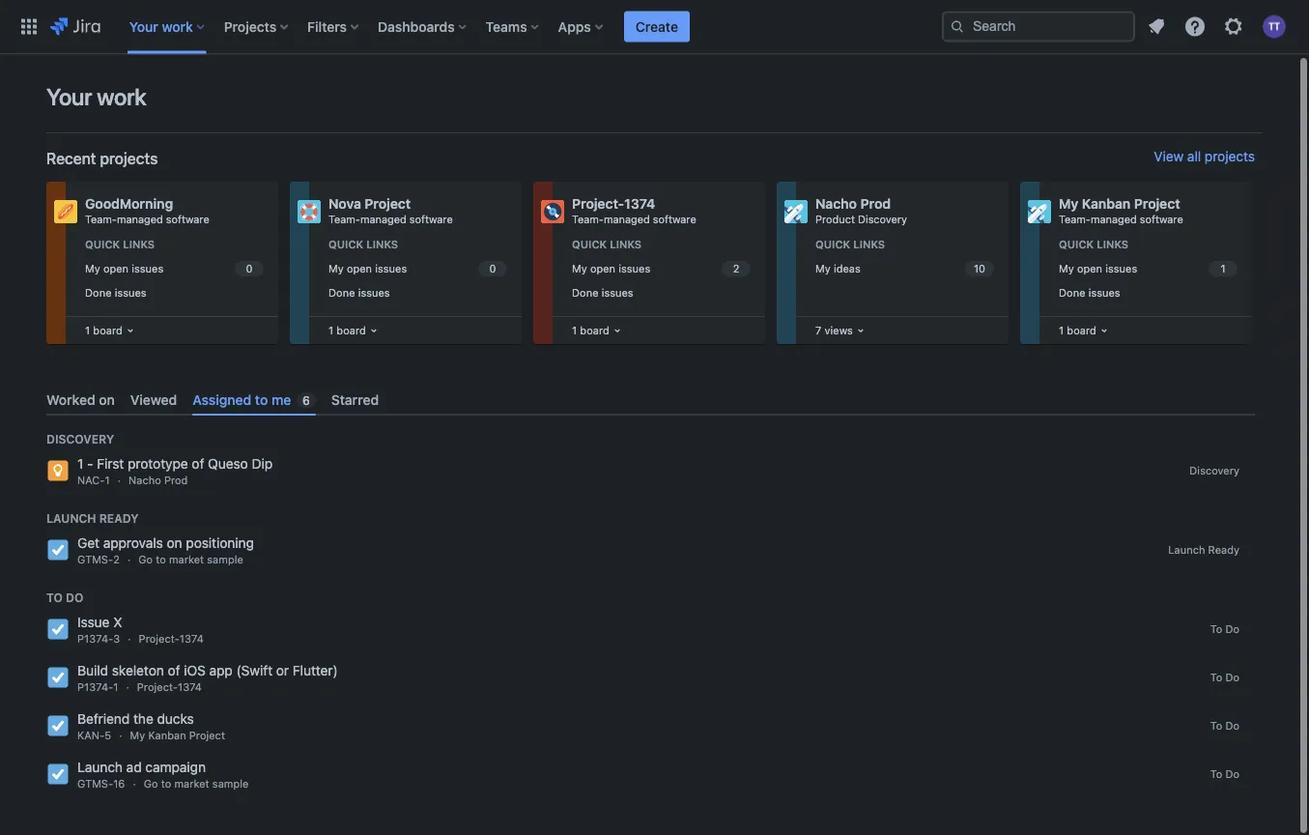 Task type: describe. For each thing, give the bounding box(es) containing it.
project- inside project-1374 team-managed software
[[572, 196, 624, 212]]

nacho inside the 1 - first prototype of queso dip nac-1 · nacho prod
[[129, 474, 161, 487]]

teams
[[486, 18, 527, 34]]

go inside launch ad campaign gtms-16 · go to market sample
[[144, 778, 158, 790]]

3
[[113, 633, 120, 645]]

viewed
[[130, 391, 177, 407]]

my kanban project team-managed software
[[1059, 196, 1184, 226]]

nac-
[[77, 474, 105, 487]]

6
[[302, 393, 310, 407]]

quick links for prod
[[816, 238, 885, 251]]

first
[[97, 456, 124, 472]]

1 vertical spatial launch ready
[[1169, 543, 1240, 556]]

quick links for team-
[[85, 238, 155, 251]]

board for team-
[[93, 324, 123, 336]]

7
[[816, 324, 822, 336]]

p1374- inside issue x p1374-3 · project-1374
[[77, 633, 113, 645]]

1 board for 1374
[[572, 324, 610, 336]]

1 board button for project
[[325, 320, 382, 341]]

view all projects link
[[1154, 148, 1255, 168]]

7 views
[[816, 324, 853, 336]]

p1374- inside build skeleton of ios app (swift or flutter) p1374-1 · project-1374
[[77, 681, 113, 694]]

quick links for 1374
[[572, 238, 642, 251]]

open for 1374
[[590, 262, 616, 275]]

· inside build skeleton of ios app (swift or flutter) p1374-1 · project-1374
[[126, 681, 129, 694]]

kan-
[[77, 729, 105, 742]]

on inside get approvals on positioning gtms-2 · go to market sample
[[167, 535, 182, 551]]

all
[[1188, 148, 1201, 164]]

0 vertical spatial launch
[[46, 511, 96, 525]]

my for my
[[1059, 262, 1074, 275]]

1374 inside project-1374 team-managed software
[[624, 196, 656, 212]]

1 - first prototype of queso dip nac-1 · nacho prod
[[77, 456, 273, 487]]

view
[[1154, 148, 1184, 164]]

links for kanban
[[1097, 238, 1129, 251]]

my inside my kanban project team-managed software
[[1059, 196, 1079, 212]]

do for to
[[1226, 768, 1240, 780]]

starred
[[331, 391, 379, 407]]

flutter)
[[293, 663, 338, 679]]

managed inside project-1374 team-managed software
[[604, 213, 650, 226]]

nova project team-managed software
[[329, 196, 453, 226]]

1 vertical spatial your
[[46, 83, 92, 110]]

prototype
[[128, 456, 188, 472]]

· inside issue x p1374-3 · project-1374
[[128, 633, 131, 645]]

1 board button for team-
[[81, 320, 138, 341]]

board image for 1374
[[610, 323, 625, 338]]

my for nacho
[[816, 262, 831, 275]]

campaign
[[145, 759, 206, 775]]

discovery inside the nacho prod product discovery
[[858, 213, 907, 226]]

quick links for kanban
[[1059, 238, 1129, 251]]

my open issues link for my kanban project
[[1055, 258, 1241, 280]]

gtms- inside launch ad campaign gtms-16 · go to market sample
[[77, 778, 113, 790]]

1 board for project
[[329, 324, 366, 336]]

my open issues link for project-1374
[[568, 258, 754, 280]]

product
[[816, 213, 855, 226]]

project inside my kanban project team-managed software
[[1134, 196, 1181, 212]]

build skeleton of ios app (swift or flutter) p1374-1 · project-1374
[[77, 663, 338, 694]]

assigned
[[193, 391, 252, 407]]

software inside my kanban project team-managed software
[[1140, 213, 1184, 226]]

board image for project
[[1097, 323, 1112, 338]]

· inside launch ad campaign gtms-16 · go to market sample
[[133, 778, 136, 790]]

build
[[77, 663, 108, 679]]

done issues for 1374
[[572, 286, 634, 298]]

filters button
[[302, 11, 366, 42]]

goodmorning team-managed software
[[85, 196, 209, 226]]

my for nova
[[329, 262, 344, 275]]

16
[[113, 778, 125, 790]]

recent projects
[[46, 149, 158, 168]]

your inside dropdown button
[[129, 18, 158, 34]]

1 board button for kanban
[[1055, 320, 1112, 341]]

to do for kanban
[[1211, 719, 1240, 732]]

app
[[209, 663, 233, 679]]

done for team-
[[85, 286, 112, 298]]

open for kanban
[[1078, 262, 1103, 275]]

done issues for project
[[329, 286, 390, 298]]

1 board for kanban
[[1059, 324, 1097, 336]]

ad
[[126, 759, 142, 775]]

primary element
[[12, 0, 942, 54]]

7 views button
[[812, 320, 869, 341]]

ideas
[[834, 262, 861, 275]]

approvals
[[103, 535, 163, 551]]

my inside befriend the ducks kan-5 · my kanban project
[[130, 729, 145, 742]]

links for project
[[366, 238, 398, 251]]

1 vertical spatial work
[[97, 83, 146, 110]]

nacho prod product discovery
[[816, 196, 907, 226]]

to do for flutter)
[[1211, 671, 1240, 684]]

sample inside launch ad campaign gtms-16 · go to market sample
[[212, 778, 249, 790]]

software inside goodmorning team-managed software
[[166, 213, 209, 226]]

my for project-
[[572, 262, 587, 275]]

worked on
[[46, 391, 115, 407]]

issue x p1374-3 · project-1374
[[77, 614, 204, 645]]

open for project
[[347, 262, 372, 275]]

kanban inside befriend the ducks kan-5 · my kanban project
[[148, 729, 186, 742]]

board for 1374
[[580, 324, 610, 336]]

0 horizontal spatial discovery
[[46, 432, 114, 446]]

my open issues for project
[[329, 262, 407, 275]]

views
[[825, 324, 853, 336]]

x
[[113, 614, 122, 630]]

-
[[87, 456, 93, 472]]

get
[[77, 535, 100, 551]]

2
[[113, 554, 120, 566]]

my open issues for team-
[[85, 262, 164, 275]]

team- inside goodmorning team-managed software
[[85, 213, 117, 226]]

my ideas
[[816, 262, 861, 275]]

1374 inside build skeleton of ios app (swift or flutter) p1374-1 · project-1374
[[178, 681, 202, 694]]

quick links for project
[[329, 238, 398, 251]]

ios
[[184, 663, 206, 679]]

project-1374 team-managed software
[[572, 196, 696, 226]]

open for team-
[[103, 262, 129, 275]]

1 vertical spatial your work
[[46, 83, 146, 110]]

skeleton
[[112, 663, 164, 679]]

links for team-
[[123, 238, 155, 251]]

my open issues for 1374
[[572, 262, 651, 275]]

market inside get approvals on positioning gtms-2 · go to market sample
[[169, 554, 204, 566]]

project- inside build skeleton of ios app (swift or flutter) p1374-1 · project-1374
[[137, 681, 178, 694]]

· inside get approvals on positioning gtms-2 · go to market sample
[[127, 554, 131, 566]]

1 inside build skeleton of ios app (swift or flutter) p1374-1 · project-1374
[[113, 681, 118, 694]]

sample inside get approvals on positioning gtms-2 · go to market sample
[[207, 554, 243, 566]]

my open issues for kanban
[[1059, 262, 1138, 275]]

teams button
[[480, 11, 547, 42]]

create
[[636, 18, 678, 34]]

board image for team-
[[123, 323, 138, 338]]



Task type: vqa. For each thing, say whether or not it's contained in the screenshot.
Prod within the Nacho Prod Product Discovery
yes



Task type: locate. For each thing, give the bounding box(es) containing it.
0 horizontal spatial board image
[[123, 323, 138, 338]]

2 vertical spatial launch
[[77, 759, 123, 775]]

my
[[1059, 196, 1079, 212], [85, 262, 100, 275], [329, 262, 344, 275], [572, 262, 587, 275], [816, 262, 831, 275], [1059, 262, 1074, 275], [130, 729, 145, 742]]

1 board for team-
[[85, 324, 123, 336]]

3 open from the left
[[590, 262, 616, 275]]

0 vertical spatial launch ready
[[46, 511, 139, 525]]

1 horizontal spatial discovery
[[858, 213, 907, 226]]

queso
[[208, 456, 248, 472]]

quick links
[[85, 238, 155, 251], [329, 238, 398, 251], [572, 238, 642, 251], [816, 238, 885, 251], [1059, 238, 1129, 251]]

done issues link down my kanban project team-managed software
[[1055, 282, 1241, 303]]

recent
[[46, 149, 96, 168]]

to left the me
[[255, 391, 268, 407]]

gtms- down the get
[[77, 554, 113, 566]]

2 done issues link from the left
[[325, 282, 510, 303]]

2 vertical spatial to
[[161, 778, 171, 790]]

1 vertical spatial market
[[174, 778, 209, 790]]

links down goodmorning team-managed software at the left top
[[123, 238, 155, 251]]

of left the ios
[[168, 663, 180, 679]]

2 horizontal spatial board image
[[610, 323, 625, 338]]

launch inside launch ad campaign gtms-16 · go to market sample
[[77, 759, 123, 775]]

project down ducks
[[189, 729, 225, 742]]

project
[[365, 196, 411, 212], [1134, 196, 1181, 212], [189, 729, 225, 742]]

my ideas link
[[812, 258, 997, 280]]

launch ad campaign gtms-16 · go to market sample
[[77, 759, 249, 790]]

or
[[276, 663, 289, 679]]

0 vertical spatial nacho
[[816, 196, 857, 212]]

board image inside 7 views popup button
[[853, 323, 869, 338]]

quick up my ideas
[[816, 238, 851, 251]]

(swift
[[236, 663, 273, 679]]

quick links up ideas
[[816, 238, 885, 251]]

0 vertical spatial your
[[129, 18, 158, 34]]

project- inside issue x p1374-3 · project-1374
[[139, 633, 180, 645]]

on right worked
[[99, 391, 115, 407]]

·
[[118, 474, 121, 487], [127, 554, 131, 566], [128, 633, 131, 645], [126, 681, 129, 694], [119, 729, 122, 742], [133, 778, 136, 790]]

done
[[85, 286, 112, 298], [329, 286, 355, 298], [572, 286, 599, 298], [1059, 286, 1086, 298]]

1 horizontal spatial on
[[167, 535, 182, 551]]

board image
[[123, 323, 138, 338], [366, 323, 382, 338], [610, 323, 625, 338]]

1 gtms- from the top
[[77, 554, 113, 566]]

go down approvals at left bottom
[[138, 554, 153, 566]]

project-
[[572, 196, 624, 212], [139, 633, 180, 645], [137, 681, 178, 694]]

3 done issues from the left
[[572, 286, 634, 298]]

go inside get approvals on positioning gtms-2 · go to market sample
[[138, 554, 153, 566]]

go
[[138, 554, 153, 566], [144, 778, 158, 790]]

4 team- from the left
[[1059, 213, 1091, 226]]

open down my kanban project team-managed software
[[1078, 262, 1103, 275]]

1 1 board from the left
[[85, 324, 123, 336]]

done issues down goodmorning team-managed software at the left top
[[85, 286, 147, 298]]

your work left projects
[[129, 18, 193, 34]]

done issues link for project-1374
[[568, 282, 754, 303]]

1 horizontal spatial project
[[365, 196, 411, 212]]

quick links down nova project team-managed software at the left top of the page
[[329, 238, 398, 251]]

2 open from the left
[[347, 262, 372, 275]]

2 vertical spatial project-
[[137, 681, 178, 694]]

work inside dropdown button
[[162, 18, 193, 34]]

0 horizontal spatial project
[[189, 729, 225, 742]]

done issues link down nova project team-managed software at the left top of the page
[[325, 282, 510, 303]]

Search field
[[942, 11, 1136, 42]]

my open issues down nova project team-managed software at the left top of the page
[[329, 262, 407, 275]]

view all projects
[[1154, 148, 1255, 164]]

board for project
[[337, 324, 366, 336]]

p1374- down build
[[77, 681, 113, 694]]

done issues down nova project team-managed software at the left top of the page
[[329, 286, 390, 298]]

quick for nova
[[329, 238, 364, 251]]

0 horizontal spatial ready
[[99, 511, 139, 525]]

1
[[85, 324, 90, 336], [329, 324, 334, 336], [572, 324, 577, 336], [1059, 324, 1064, 336], [77, 456, 83, 472], [105, 474, 110, 487], [113, 681, 118, 694]]

4 my open issues link from the left
[[1055, 258, 1241, 280]]

of
[[192, 456, 204, 472], [168, 663, 180, 679]]

dip
[[252, 456, 273, 472]]

board for kanban
[[1067, 324, 1097, 336]]

done for 1374
[[572, 286, 599, 298]]

2 1 board from the left
[[329, 324, 366, 336]]

launch
[[46, 511, 96, 525], [1169, 543, 1206, 556], [77, 759, 123, 775]]

your work up recent projects
[[46, 83, 146, 110]]

0 horizontal spatial of
[[168, 663, 180, 679]]

3 team- from the left
[[572, 213, 604, 226]]

me
[[272, 391, 291, 407]]

1 quick links from the left
[[85, 238, 155, 251]]

1 horizontal spatial nacho
[[816, 196, 857, 212]]

links
[[123, 238, 155, 251], [366, 238, 398, 251], [610, 238, 642, 251], [854, 238, 885, 251], [1097, 238, 1129, 251]]

your work button
[[123, 11, 212, 42]]

1 my open issues from the left
[[85, 262, 164, 275]]

1 horizontal spatial projects
[[1205, 148, 1255, 164]]

positioning
[[186, 535, 254, 551]]

0 vertical spatial go
[[138, 554, 153, 566]]

done issues for kanban
[[1059, 286, 1121, 298]]

quick down my kanban project team-managed software
[[1059, 238, 1094, 251]]

my open issues link down goodmorning team-managed software at the left top
[[81, 258, 267, 280]]

done issues for team-
[[85, 286, 147, 298]]

befriend the ducks kan-5 · my kanban project
[[77, 711, 225, 742]]

1 p1374- from the top
[[77, 633, 113, 645]]

2 board image from the left
[[1097, 323, 1112, 338]]

team- inside my kanban project team-managed software
[[1059, 213, 1091, 226]]

your profile and settings image
[[1263, 15, 1286, 38]]

2 horizontal spatial discovery
[[1190, 464, 1240, 477]]

1 board from the left
[[93, 324, 123, 336]]

2 p1374- from the top
[[77, 681, 113, 694]]

quick for my
[[1059, 238, 1094, 251]]

4 my open issues from the left
[[1059, 262, 1138, 275]]

managed inside my kanban project team-managed software
[[1091, 213, 1137, 226]]

3 board image from the left
[[610, 323, 625, 338]]

on
[[99, 391, 115, 407], [167, 535, 182, 551]]

1 my open issues link from the left
[[81, 258, 267, 280]]

team- inside project-1374 team-managed software
[[572, 213, 604, 226]]

1 horizontal spatial board image
[[366, 323, 382, 338]]

2 board from the left
[[337, 324, 366, 336]]

1 vertical spatial gtms-
[[77, 778, 113, 790]]

settings image
[[1223, 15, 1246, 38]]

1 links from the left
[[123, 238, 155, 251]]

projects up goodmorning
[[100, 149, 158, 168]]

4 board from the left
[[1067, 324, 1097, 336]]

board image for project
[[366, 323, 382, 338]]

managed inside goodmorning team-managed software
[[117, 213, 163, 226]]

0 horizontal spatial kanban
[[148, 729, 186, 742]]

1 open from the left
[[103, 262, 129, 275]]

2 done from the left
[[329, 286, 355, 298]]

banner
[[0, 0, 1310, 54]]

0 horizontal spatial projects
[[100, 149, 158, 168]]

1 vertical spatial p1374-
[[77, 681, 113, 694]]

5 quick links from the left
[[1059, 238, 1129, 251]]

to
[[255, 391, 268, 407], [156, 554, 166, 566], [161, 778, 171, 790]]

3 software from the left
[[653, 213, 696, 226]]

2 done issues from the left
[[329, 286, 390, 298]]

tab list containing worked on
[[39, 384, 1263, 416]]

2 quick links from the left
[[329, 238, 398, 251]]

links down nova project team-managed software at the left top of the page
[[366, 238, 398, 251]]

1 vertical spatial 1374
[[180, 633, 204, 645]]

of inside build skeleton of ios app (swift or flutter) p1374-1 · project-1374
[[168, 663, 180, 679]]

4 managed from the left
[[1091, 213, 1137, 226]]

done down goodmorning
[[85, 286, 112, 298]]

2 vertical spatial discovery
[[1190, 464, 1240, 477]]

worked
[[46, 391, 95, 407]]

4 done issues link from the left
[[1055, 282, 1241, 303]]

0 horizontal spatial launch ready
[[46, 511, 139, 525]]

4 quick links from the left
[[816, 238, 885, 251]]

my open issues link for nova project
[[325, 258, 510, 280]]

0 vertical spatial 1374
[[624, 196, 656, 212]]

launch ready
[[46, 511, 139, 525], [1169, 543, 1240, 556]]

managed inside nova project team-managed software
[[360, 213, 407, 226]]

get approvals on positioning gtms-2 · go to market sample
[[77, 535, 254, 566]]

my open issues link for goodmorning
[[81, 258, 267, 280]]

open down nova project team-managed software at the left top of the page
[[347, 262, 372, 275]]

to do
[[46, 591, 83, 604], [1211, 623, 1240, 635], [1211, 671, 1240, 684], [1211, 719, 1240, 732], [1211, 768, 1240, 780]]

5 quick from the left
[[1059, 238, 1094, 251]]

4 open from the left
[[1078, 262, 1103, 275]]

3 board from the left
[[580, 324, 610, 336]]

nacho up product
[[816, 196, 857, 212]]

· right 5
[[119, 729, 122, 742]]

p1374- down issue
[[77, 633, 113, 645]]

· inside befriend the ducks kan-5 · my kanban project
[[119, 729, 122, 742]]

2 quick from the left
[[329, 238, 364, 251]]

3 1 board button from the left
[[568, 320, 625, 341]]

quick
[[85, 238, 120, 251], [329, 238, 364, 251], [572, 238, 607, 251], [816, 238, 851, 251], [1059, 238, 1094, 251]]

banner containing your work
[[0, 0, 1310, 54]]

4 links from the left
[[854, 238, 885, 251]]

board image for product
[[853, 323, 869, 338]]

done issues down my kanban project team-managed software
[[1059, 286, 1121, 298]]

to down "campaign"
[[161, 778, 171, 790]]

quick for project-
[[572, 238, 607, 251]]

4 1 board from the left
[[1059, 324, 1097, 336]]

my open issues link down nova project team-managed software at the left top of the page
[[325, 258, 510, 280]]

ready
[[99, 511, 139, 525], [1209, 543, 1240, 556]]

open
[[103, 262, 129, 275], [347, 262, 372, 275], [590, 262, 616, 275], [1078, 262, 1103, 275]]

3 managed from the left
[[604, 213, 650, 226]]

1 board
[[85, 324, 123, 336], [329, 324, 366, 336], [572, 324, 610, 336], [1059, 324, 1097, 336]]

0 vertical spatial work
[[162, 18, 193, 34]]

my open issues link down project-1374 team-managed software
[[568, 258, 754, 280]]

p1374-
[[77, 633, 113, 645], [77, 681, 113, 694]]

quick down 'nova'
[[329, 238, 364, 251]]

1 vertical spatial go
[[144, 778, 158, 790]]

0 vertical spatial p1374-
[[77, 633, 113, 645]]

3 my open issues link from the left
[[568, 258, 754, 280]]

my open issues down project-1374 team-managed software
[[572, 262, 651, 275]]

to for kanban
[[1211, 719, 1223, 732]]

help image
[[1184, 15, 1207, 38]]

discovery
[[858, 213, 907, 226], [46, 432, 114, 446], [1190, 464, 1240, 477]]

quick down project-1374 team-managed software
[[572, 238, 607, 251]]

1 vertical spatial sample
[[212, 778, 249, 790]]

to do for to
[[1211, 768, 1240, 780]]

apps button
[[553, 11, 611, 42]]

open down goodmorning team-managed software at the left top
[[103, 262, 129, 275]]

3 1 board from the left
[[572, 324, 610, 336]]

links for prod
[[854, 238, 885, 251]]

software inside project-1374 team-managed software
[[653, 213, 696, 226]]

quick links down my kanban project team-managed software
[[1059, 238, 1129, 251]]

2 software from the left
[[410, 213, 453, 226]]

1 vertical spatial kanban
[[148, 729, 186, 742]]

0 vertical spatial ready
[[99, 511, 139, 525]]

1 horizontal spatial ready
[[1209, 543, 1240, 556]]

managed
[[117, 213, 163, 226], [360, 213, 407, 226], [604, 213, 650, 226], [1091, 213, 1137, 226]]

3 my open issues from the left
[[572, 262, 651, 275]]

4 software from the left
[[1140, 213, 1184, 226]]

projects
[[1205, 148, 1255, 164], [100, 149, 158, 168]]

work left projects
[[162, 18, 193, 34]]

· right 2
[[127, 554, 131, 566]]

2 my open issues from the left
[[329, 262, 407, 275]]

market down positioning
[[169, 554, 204, 566]]

0 vertical spatial your work
[[129, 18, 193, 34]]

0 horizontal spatial your
[[46, 83, 92, 110]]

do for kanban
[[1226, 719, 1240, 732]]

links up ideas
[[854, 238, 885, 251]]

prod
[[861, 196, 891, 212], [164, 474, 188, 487]]

to
[[46, 591, 63, 604], [1211, 623, 1223, 635], [1211, 671, 1223, 684], [1211, 719, 1223, 732], [1211, 768, 1223, 780]]

0 vertical spatial prod
[[861, 196, 891, 212]]

1 done from the left
[[85, 286, 112, 298]]

1 done issues from the left
[[85, 286, 147, 298]]

on right approvals at left bottom
[[167, 535, 182, 551]]

3 links from the left
[[610, 238, 642, 251]]

1 vertical spatial to
[[156, 554, 166, 566]]

prod down prototype
[[164, 474, 188, 487]]

done issues link down goodmorning team-managed software at the left top
[[81, 282, 267, 303]]

1 vertical spatial ready
[[1209, 543, 1240, 556]]

1 quick from the left
[[85, 238, 120, 251]]

1 vertical spatial discovery
[[46, 432, 114, 446]]

5
[[105, 729, 111, 742]]

2 horizontal spatial project
[[1134, 196, 1181, 212]]

· down skeleton
[[126, 681, 129, 694]]

1 horizontal spatial work
[[162, 18, 193, 34]]

jira image
[[50, 15, 100, 38], [50, 15, 100, 38]]

1374 inside issue x p1374-3 · project-1374
[[180, 633, 204, 645]]

0 vertical spatial to
[[255, 391, 268, 407]]

5 links from the left
[[1097, 238, 1129, 251]]

1 vertical spatial on
[[167, 535, 182, 551]]

· right 16
[[133, 778, 136, 790]]

my open issues link down my kanban project team-managed software
[[1055, 258, 1241, 280]]

2 links from the left
[[366, 238, 398, 251]]

do for flutter)
[[1226, 671, 1240, 684]]

3 quick links from the left
[[572, 238, 642, 251]]

team- inside nova project team-managed software
[[329, 213, 360, 226]]

1 horizontal spatial launch ready
[[1169, 543, 1240, 556]]

1 horizontal spatial of
[[192, 456, 204, 472]]

prod inside the 1 - first prototype of queso dip nac-1 · nacho prod
[[164, 474, 188, 487]]

links down project-1374 team-managed software
[[610, 238, 642, 251]]

done for kanban
[[1059, 286, 1086, 298]]

projects right "all"
[[1205, 148, 1255, 164]]

befriend
[[77, 711, 130, 727]]

0 horizontal spatial prod
[[164, 474, 188, 487]]

project inside nova project team-managed software
[[365, 196, 411, 212]]

quick down goodmorning
[[85, 238, 120, 251]]

1 horizontal spatial kanban
[[1082, 196, 1131, 212]]

1 horizontal spatial board image
[[1097, 323, 1112, 338]]

issue
[[77, 614, 110, 630]]

to down approvals at left bottom
[[156, 554, 166, 566]]

projects
[[224, 18, 277, 34]]

gtms-
[[77, 554, 113, 566], [77, 778, 113, 790]]

1 board button
[[81, 320, 138, 341], [325, 320, 382, 341], [568, 320, 625, 341], [1055, 320, 1112, 341]]

my open issues down goodmorning team-managed software at the left top
[[85, 262, 164, 275]]

software
[[166, 213, 209, 226], [410, 213, 453, 226], [653, 213, 696, 226], [1140, 213, 1184, 226]]

to for flutter)
[[1211, 671, 1223, 684]]

to inside get approvals on positioning gtms-2 · go to market sample
[[156, 554, 166, 566]]

software inside nova project team-managed software
[[410, 213, 453, 226]]

board image
[[853, 323, 869, 338], [1097, 323, 1112, 338]]

market down "campaign"
[[174, 778, 209, 790]]

kanban inside my kanban project team-managed software
[[1082, 196, 1131, 212]]

1 vertical spatial prod
[[164, 474, 188, 487]]

0 vertical spatial gtms-
[[77, 554, 113, 566]]

project right 'nova'
[[365, 196, 411, 212]]

project inside befriend the ducks kan-5 · my kanban project
[[189, 729, 225, 742]]

on inside tab list
[[99, 391, 115, 407]]

done down 'nova'
[[329, 286, 355, 298]]

search image
[[950, 19, 966, 34]]

2 vertical spatial 1374
[[178, 681, 202, 694]]

dashboards button
[[372, 11, 474, 42]]

done issues link for nova project
[[325, 282, 510, 303]]

dashboards
[[378, 18, 455, 34]]

1 horizontal spatial prod
[[861, 196, 891, 212]]

to for to
[[1211, 768, 1223, 780]]

work
[[162, 18, 193, 34], [97, 83, 146, 110]]

1 board button for 1374
[[568, 320, 625, 341]]

1 vertical spatial project-
[[139, 633, 180, 645]]

0 vertical spatial discovery
[[858, 213, 907, 226]]

0 horizontal spatial board image
[[853, 323, 869, 338]]

the
[[133, 711, 153, 727]]

0 horizontal spatial work
[[97, 83, 146, 110]]

prod inside the nacho prod product discovery
[[861, 196, 891, 212]]

quick links down project-1374 team-managed software
[[572, 238, 642, 251]]

0 vertical spatial sample
[[207, 554, 243, 566]]

2 my open issues link from the left
[[325, 258, 510, 280]]

done issues link for goodmorning
[[81, 282, 267, 303]]

ducks
[[157, 711, 194, 727]]

1 software from the left
[[166, 213, 209, 226]]

apps
[[558, 18, 591, 34]]

work up recent projects
[[97, 83, 146, 110]]

· inside the 1 - first prototype of queso dip nac-1 · nacho prod
[[118, 474, 121, 487]]

1 horizontal spatial your
[[129, 18, 158, 34]]

3 done from the left
[[572, 286, 599, 298]]

quick links down goodmorning
[[85, 238, 155, 251]]

0 vertical spatial of
[[192, 456, 204, 472]]

1 managed from the left
[[117, 213, 163, 226]]

0 vertical spatial kanban
[[1082, 196, 1131, 212]]

0 vertical spatial market
[[169, 554, 204, 566]]

0 vertical spatial project-
[[572, 196, 624, 212]]

done issues
[[85, 286, 147, 298], [329, 286, 390, 298], [572, 286, 634, 298], [1059, 286, 1121, 298]]

done issues link for my kanban project
[[1055, 282, 1241, 303]]

2 1 board button from the left
[[325, 320, 382, 341]]

done issues link down project-1374 team-managed software
[[568, 282, 754, 303]]

kanban
[[1082, 196, 1131, 212], [148, 729, 186, 742]]

1 vertical spatial of
[[168, 663, 180, 679]]

open down project-1374 team-managed software
[[590, 262, 616, 275]]

board
[[93, 324, 123, 336], [337, 324, 366, 336], [580, 324, 610, 336], [1067, 324, 1097, 336]]

done for project
[[329, 286, 355, 298]]

1 1 board button from the left
[[81, 320, 138, 341]]

my open issues down my kanban project team-managed software
[[1059, 262, 1138, 275]]

1 vertical spatial nacho
[[129, 474, 161, 487]]

4 done issues from the left
[[1059, 286, 1121, 298]]

projects button
[[218, 11, 296, 42]]

2 team- from the left
[[329, 213, 360, 226]]

go down "campaign"
[[144, 778, 158, 790]]

project down the view
[[1134, 196, 1181, 212]]

2 gtms- from the top
[[77, 778, 113, 790]]

4 1 board button from the left
[[1055, 320, 1112, 341]]

2 managed from the left
[[360, 213, 407, 226]]

1 board image from the left
[[853, 323, 869, 338]]

do
[[66, 591, 83, 604], [1226, 623, 1240, 635], [1226, 671, 1240, 684], [1226, 719, 1240, 732], [1226, 768, 1240, 780]]

issues
[[132, 262, 164, 275], [375, 262, 407, 275], [619, 262, 651, 275], [1106, 262, 1138, 275], [115, 286, 147, 298], [358, 286, 390, 298], [602, 286, 634, 298], [1089, 286, 1121, 298]]

of inside the 1 - first prototype of queso dip nac-1 · nacho prod
[[192, 456, 204, 472]]

done down my kanban project team-managed software
[[1059, 286, 1086, 298]]

appswitcher icon image
[[17, 15, 41, 38]]

4 done from the left
[[1059, 286, 1086, 298]]

of left queso
[[192, 456, 204, 472]]

gtms- inside get approvals on positioning gtms-2 · go to market sample
[[77, 554, 113, 566]]

0 vertical spatial on
[[99, 391, 115, 407]]

quick for goodmorning
[[85, 238, 120, 251]]

market inside launch ad campaign gtms-16 · go to market sample
[[174, 778, 209, 790]]

done issues down project-1374 team-managed software
[[572, 286, 634, 298]]

done down project-1374 team-managed software
[[572, 286, 599, 298]]

1 vertical spatial launch
[[1169, 543, 1206, 556]]

create button
[[624, 11, 690, 42]]

nacho inside the nacho prod product discovery
[[816, 196, 857, 212]]

filters
[[307, 18, 347, 34]]

goodmorning
[[85, 196, 173, 212]]

1 done issues link from the left
[[81, 282, 267, 303]]

0 horizontal spatial nacho
[[129, 474, 161, 487]]

gtms- down kan-
[[77, 778, 113, 790]]

prod up ideas
[[861, 196, 891, 212]]

nacho down prototype
[[129, 474, 161, 487]]

3 done issues link from the left
[[568, 282, 754, 303]]

1 team- from the left
[[85, 213, 117, 226]]

sample
[[207, 554, 243, 566], [212, 778, 249, 790]]

nova
[[329, 196, 361, 212]]

links for 1374
[[610, 238, 642, 251]]

quick for nacho
[[816, 238, 851, 251]]

team-
[[85, 213, 117, 226], [329, 213, 360, 226], [572, 213, 604, 226], [1059, 213, 1091, 226]]

0 horizontal spatial on
[[99, 391, 115, 407]]

my for goodmorning
[[85, 262, 100, 275]]

links down my kanban project team-managed software
[[1097, 238, 1129, 251]]

notifications image
[[1145, 15, 1168, 38]]

· right the 3
[[128, 633, 131, 645]]

1 board image from the left
[[123, 323, 138, 338]]

3 quick from the left
[[572, 238, 607, 251]]

your work inside dropdown button
[[129, 18, 193, 34]]

2 board image from the left
[[366, 323, 382, 338]]

assigned to me
[[193, 391, 291, 407]]

to inside launch ad campaign gtms-16 · go to market sample
[[161, 778, 171, 790]]

· down first
[[118, 474, 121, 487]]

4 quick from the left
[[816, 238, 851, 251]]

tab list
[[39, 384, 1263, 416]]



